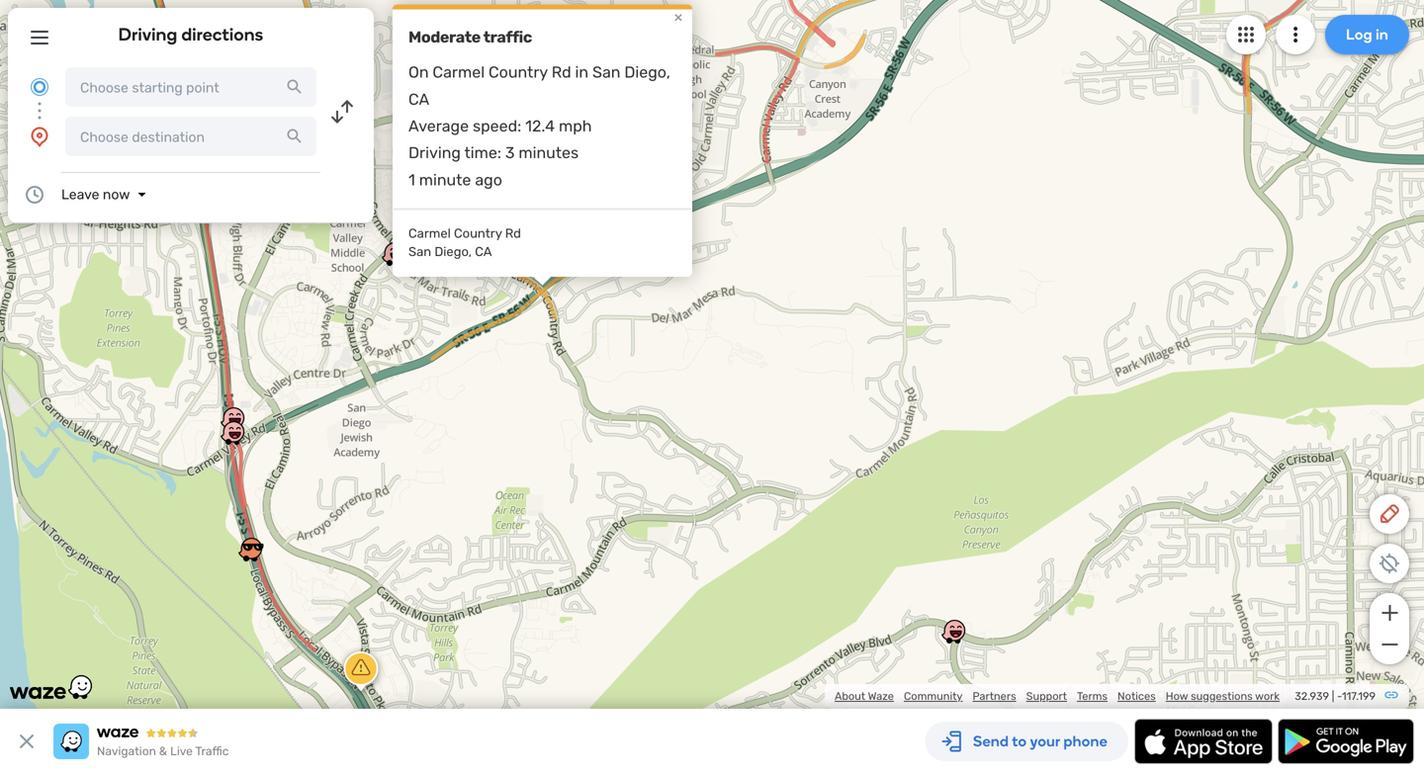 Task type: describe. For each thing, give the bounding box(es) containing it.
partners link
[[973, 690, 1017, 704]]

ca inside on carmel country rd in san diego, ca average speed: 12.4 mph driving time: 3 minutes 1 minute ago
[[409, 90, 430, 109]]

zoom in image
[[1378, 602, 1403, 625]]

mph
[[559, 117, 592, 136]]

pencil image
[[1378, 503, 1402, 526]]

minute
[[419, 171, 471, 189]]

country inside on carmel country rd in san diego, ca average speed: 12.4 mph driving time: 3 minutes 1 minute ago
[[489, 63, 548, 82]]

support link
[[1027, 690, 1068, 704]]

now
[[103, 187, 130, 203]]

speed:
[[473, 117, 522, 136]]

navigation
[[97, 745, 156, 759]]

diego, inside carmel country rd san diego, ca
[[435, 244, 472, 260]]

rd inside carmel country rd san diego, ca
[[505, 226, 521, 242]]

location image
[[28, 125, 51, 148]]

suggestions
[[1191, 690, 1253, 704]]

in
[[575, 63, 589, 82]]

clock image
[[23, 183, 47, 207]]

on carmel country rd in san diego, ca average speed: 12.4 mph driving time: 3 minutes 1 minute ago
[[409, 63, 671, 189]]

minutes
[[519, 144, 579, 162]]

about waze community partners support terms notices how suggestions work
[[835, 690, 1280, 704]]

1
[[409, 171, 415, 189]]

x image
[[15, 730, 39, 754]]

about waze link
[[835, 690, 894, 704]]

117.199
[[1343, 690, 1376, 704]]

work
[[1256, 690, 1280, 704]]

how suggestions work link
[[1166, 690, 1280, 704]]

about
[[835, 690, 866, 704]]

san inside on carmel country rd in san diego, ca average speed: 12.4 mph driving time: 3 minutes 1 minute ago
[[593, 63, 621, 82]]

32.939 | -117.199
[[1295, 690, 1376, 704]]

waze
[[868, 690, 894, 704]]

&
[[159, 745, 167, 759]]

notices link
[[1118, 690, 1156, 704]]

partners
[[973, 690, 1017, 704]]

community
[[904, 690, 963, 704]]

time:
[[465, 144, 502, 162]]

how
[[1166, 690, 1189, 704]]

32.939
[[1295, 690, 1330, 704]]

× link
[[670, 8, 688, 26]]

notices
[[1118, 690, 1156, 704]]

Choose destination text field
[[65, 117, 317, 156]]

zoom out image
[[1378, 633, 1403, 657]]

driving directions
[[118, 24, 264, 45]]

ago
[[475, 171, 503, 189]]

-
[[1338, 690, 1343, 704]]

carmel country rd san diego, ca
[[409, 226, 521, 260]]

|
[[1333, 690, 1335, 704]]

link image
[[1384, 688, 1400, 704]]

3
[[505, 144, 515, 162]]

leave now
[[61, 187, 130, 203]]

×
[[674, 8, 683, 26]]

leave
[[61, 187, 99, 203]]

navigation & live traffic
[[97, 745, 229, 759]]

moderate traffic
[[409, 28, 532, 47]]



Task type: locate. For each thing, give the bounding box(es) containing it.
rd down the 3
[[505, 226, 521, 242]]

0 horizontal spatial ca
[[409, 90, 430, 109]]

0 horizontal spatial diego,
[[435, 244, 472, 260]]

0 horizontal spatial rd
[[505, 226, 521, 242]]

rd
[[552, 63, 572, 82], [505, 226, 521, 242]]

12.4
[[526, 117, 555, 136]]

driving down average
[[409, 144, 461, 162]]

average
[[409, 117, 469, 136]]

traffic
[[195, 745, 229, 759]]

rd left in
[[552, 63, 572, 82]]

san
[[593, 63, 621, 82], [409, 244, 432, 260]]

diego, down minute
[[435, 244, 472, 260]]

terms
[[1078, 690, 1108, 704]]

1 horizontal spatial driving
[[409, 144, 461, 162]]

1 horizontal spatial san
[[593, 63, 621, 82]]

ca
[[409, 90, 430, 109], [475, 244, 492, 260]]

driving inside on carmel country rd in san diego, ca average speed: 12.4 mph driving time: 3 minutes 1 minute ago
[[409, 144, 461, 162]]

0 vertical spatial san
[[593, 63, 621, 82]]

1 horizontal spatial ca
[[475, 244, 492, 260]]

0 horizontal spatial driving
[[118, 24, 178, 45]]

country inside carmel country rd san diego, ca
[[454, 226, 502, 242]]

terms link
[[1078, 690, 1108, 704]]

0 vertical spatial ca
[[409, 90, 430, 109]]

country down ago
[[454, 226, 502, 242]]

live
[[170, 745, 193, 759]]

1 horizontal spatial diego,
[[625, 63, 671, 82]]

directions
[[182, 24, 264, 45]]

0 vertical spatial rd
[[552, 63, 572, 82]]

country
[[489, 63, 548, 82], [454, 226, 502, 242]]

1 vertical spatial driving
[[409, 144, 461, 162]]

1 vertical spatial carmel
[[409, 226, 451, 242]]

1 vertical spatial san
[[409, 244, 432, 260]]

carmel down moderate traffic
[[433, 63, 485, 82]]

driving up choose starting point text box
[[118, 24, 178, 45]]

carmel
[[433, 63, 485, 82], [409, 226, 451, 242]]

0 vertical spatial carmel
[[433, 63, 485, 82]]

diego, inside on carmel country rd in san diego, ca average speed: 12.4 mph driving time: 3 minutes 1 minute ago
[[625, 63, 671, 82]]

ca down on
[[409, 90, 430, 109]]

1 vertical spatial diego,
[[435, 244, 472, 260]]

0 vertical spatial country
[[489, 63, 548, 82]]

san inside carmel country rd san diego, ca
[[409, 244, 432, 260]]

1 vertical spatial ca
[[475, 244, 492, 260]]

rd inside on carmel country rd in san diego, ca average speed: 12.4 mph driving time: 3 minutes 1 minute ago
[[552, 63, 572, 82]]

san right in
[[593, 63, 621, 82]]

1 horizontal spatial rd
[[552, 63, 572, 82]]

carmel inside on carmel country rd in san diego, ca average speed: 12.4 mph driving time: 3 minutes 1 minute ago
[[433, 63, 485, 82]]

0 vertical spatial diego,
[[625, 63, 671, 82]]

carmel down minute
[[409, 226, 451, 242]]

1 vertical spatial country
[[454, 226, 502, 242]]

0 horizontal spatial san
[[409, 244, 432, 260]]

carmel inside carmel country rd san diego, ca
[[409, 226, 451, 242]]

diego,
[[625, 63, 671, 82], [435, 244, 472, 260]]

ca down ago
[[475, 244, 492, 260]]

moderate
[[409, 28, 481, 47]]

support
[[1027, 690, 1068, 704]]

country down traffic
[[489, 63, 548, 82]]

0 vertical spatial driving
[[118, 24, 178, 45]]

community link
[[904, 690, 963, 704]]

san down the 1
[[409, 244, 432, 260]]

[missing "en.livemap.styleguide.close" translation] image
[[920, 734, 940, 754]]

diego, down × link
[[625, 63, 671, 82]]

ca inside carmel country rd san diego, ca
[[475, 244, 492, 260]]

current location image
[[28, 75, 51, 99]]

driving
[[118, 24, 178, 45], [409, 144, 461, 162]]

Choose starting point text field
[[65, 67, 317, 107]]

1 vertical spatial rd
[[505, 226, 521, 242]]

on
[[409, 63, 429, 82]]

traffic
[[483, 28, 532, 47]]



Task type: vqa. For each thing, say whether or not it's contained in the screenshot.
rightmost the had
no



